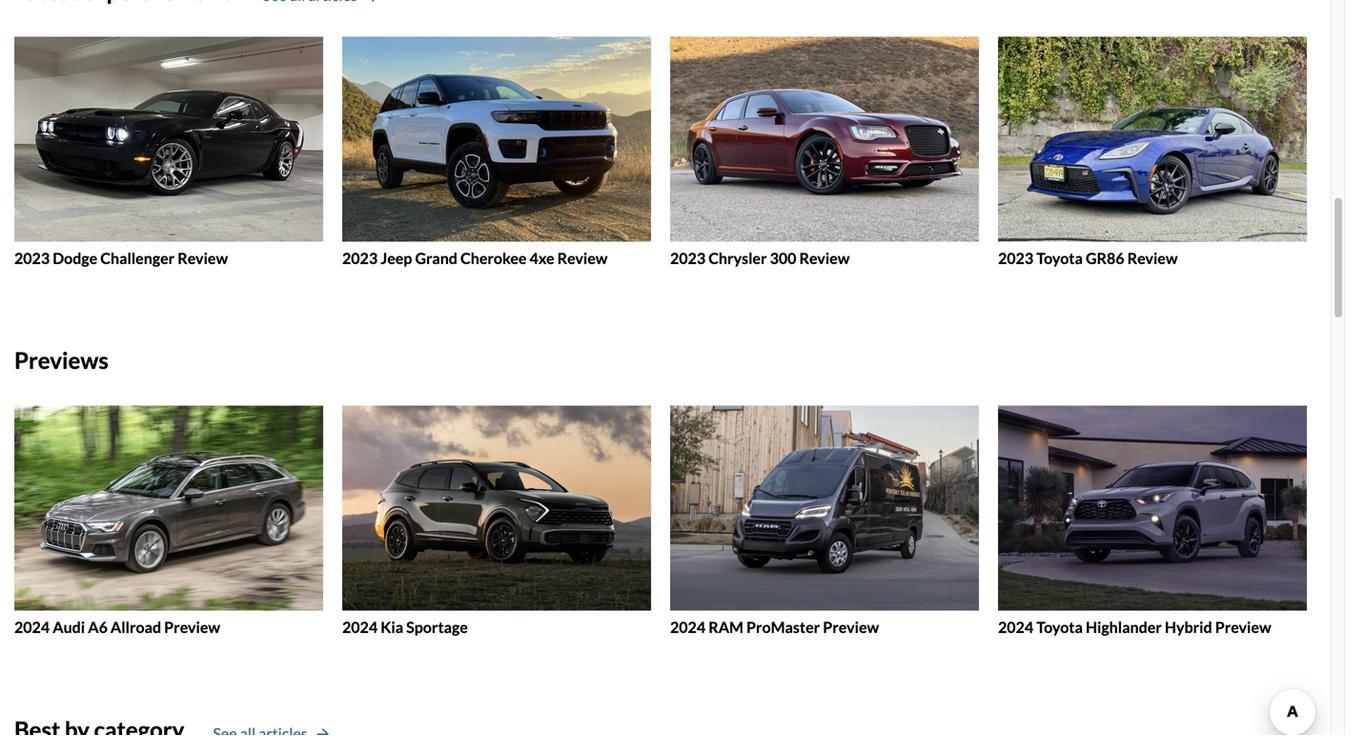 Task type: vqa. For each thing, say whether or not it's contained in the screenshot.
'Comparing the Costs of Electric Cars and Gas Cars' IMAGE
no



Task type: describe. For each thing, give the bounding box(es) containing it.
ram
[[709, 618, 744, 636]]

4xe
[[530, 249, 554, 267]]

toyota for 2024
[[1037, 618, 1083, 636]]

jeep
[[381, 249, 412, 267]]

2023 for 2023 jeep grand cherokee 4xe review
[[342, 249, 378, 267]]

2024 kia sportage image
[[342, 406, 651, 611]]

2023 for 2023 dodge challenger review
[[14, 249, 50, 267]]

2023 for 2023 chrysler 300 review
[[670, 249, 706, 267]]

2023 toyota gr86 review
[[998, 249, 1178, 267]]

kia
[[381, 618, 403, 636]]

review for 2023 dodge challenger review
[[178, 249, 228, 267]]

a6
[[88, 618, 108, 636]]

2023 chrysler 300 review image
[[670, 36, 979, 241]]

chrysler
[[709, 249, 767, 267]]

review for 2023 toyota gr86 review
[[1128, 249, 1178, 267]]

2023 jeep grand cherokee 4xe review
[[342, 249, 608, 267]]

arrow right image
[[317, 728, 329, 735]]

2023 dodge challenger review link
[[14, 36, 323, 267]]

promaster
[[747, 618, 820, 636]]

2023 dodge challenger review
[[14, 249, 228, 267]]

gr86
[[1086, 249, 1125, 267]]

2024 for 2024 kia sportage
[[342, 618, 378, 636]]

2023 for 2023 toyota gr86 review
[[998, 249, 1034, 267]]

2024 toyota highlander hybrid preview image
[[998, 406, 1307, 611]]

2023 jeep grand cherokee 4xe review image
[[342, 36, 651, 241]]

2023 chrysler 300 review
[[670, 249, 850, 267]]

2023 toyota gr86 review link
[[998, 36, 1307, 267]]

preview for 2024 toyota highlander hybrid preview
[[1215, 618, 1272, 636]]

2024 toyota highlander hybrid preview link
[[998, 406, 1307, 637]]

2024 ram promaster preview
[[670, 618, 879, 636]]

challenger
[[100, 249, 175, 267]]

cherokee
[[460, 249, 527, 267]]

dodge
[[53, 249, 97, 267]]

2024 toyota highlander hybrid preview
[[998, 618, 1272, 636]]

toyota for 2023
[[1037, 249, 1083, 267]]

2024 kia sportage link
[[342, 406, 651, 637]]



Task type: locate. For each thing, give the bounding box(es) containing it.
4 2023 from the left
[[998, 249, 1034, 267]]

1 review from the left
[[178, 249, 228, 267]]

review
[[178, 249, 228, 267], [557, 249, 608, 267], [799, 249, 850, 267], [1128, 249, 1178, 267]]

2024 audi a6 allroad preview image
[[14, 406, 323, 611]]

2023 left dodge
[[14, 249, 50, 267]]

review for 2023 chrysler 300 review
[[799, 249, 850, 267]]

2023
[[14, 249, 50, 267], [342, 249, 378, 267], [670, 249, 706, 267], [998, 249, 1034, 267]]

toyota left "gr86"
[[1037, 249, 1083, 267]]

preview right hybrid at the bottom of page
[[1215, 618, 1272, 636]]

2024 for 2024 audi a6 allroad preview
[[14, 618, 50, 636]]

1 horizontal spatial preview
[[823, 618, 879, 636]]

2023 toyota gr86 review image
[[998, 36, 1307, 241]]

preview
[[164, 618, 220, 636], [823, 618, 879, 636], [1215, 618, 1272, 636]]

2024 for 2024 ram promaster preview
[[670, 618, 706, 636]]

2024 ram promaster preview link
[[670, 406, 979, 637]]

grand
[[415, 249, 458, 267]]

2024 inside "link"
[[342, 618, 378, 636]]

2023 dodge challenger review image
[[14, 36, 323, 241]]

2023 left chrysler
[[670, 249, 706, 267]]

2023 chrysler 300 review link
[[670, 36, 979, 267]]

0 vertical spatial toyota
[[1037, 249, 1083, 267]]

2 toyota from the top
[[1037, 618, 1083, 636]]

hybrid
[[1165, 618, 1212, 636]]

1 2024 from the left
[[14, 618, 50, 636]]

300
[[770, 249, 797, 267]]

2 preview from the left
[[823, 618, 879, 636]]

review right "challenger" on the left of page
[[178, 249, 228, 267]]

1 2023 from the left
[[14, 249, 50, 267]]

highlander
[[1086, 618, 1162, 636]]

2024 audi a6 allroad preview
[[14, 618, 220, 636]]

preview for 2024 audi a6 allroad preview
[[164, 618, 220, 636]]

1 toyota from the top
[[1037, 249, 1083, 267]]

preview right allroad
[[164, 618, 220, 636]]

2 horizontal spatial preview
[[1215, 618, 1272, 636]]

2024 for 2024 toyota highlander hybrid preview
[[998, 618, 1034, 636]]

2 2024 from the left
[[342, 618, 378, 636]]

2024 audi a6 allroad preview link
[[14, 406, 323, 637]]

4 2024 from the left
[[998, 618, 1034, 636]]

review right "300"
[[799, 249, 850, 267]]

3 2024 from the left
[[670, 618, 706, 636]]

2024
[[14, 618, 50, 636], [342, 618, 378, 636], [670, 618, 706, 636], [998, 618, 1034, 636]]

toyota left highlander
[[1037, 618, 1083, 636]]

2023 jeep grand cherokee 4xe review link
[[342, 36, 651, 267]]

4 review from the left
[[1128, 249, 1178, 267]]

review right "gr86"
[[1128, 249, 1178, 267]]

3 review from the left
[[799, 249, 850, 267]]

sportage
[[406, 618, 468, 636]]

2 review from the left
[[557, 249, 608, 267]]

1 preview from the left
[[164, 618, 220, 636]]

toyota
[[1037, 249, 1083, 267], [1037, 618, 1083, 636]]

previews
[[14, 347, 109, 374]]

2023 left jeep on the top left of page
[[342, 249, 378, 267]]

3 2023 from the left
[[670, 249, 706, 267]]

allroad
[[111, 618, 161, 636]]

audi
[[53, 618, 85, 636]]

review right 4xe
[[557, 249, 608, 267]]

2024 kia sportage
[[342, 618, 468, 636]]

2 2023 from the left
[[342, 249, 378, 267]]

2024 ram promaster preview image
[[670, 406, 979, 611]]

2023 left "gr86"
[[998, 249, 1034, 267]]

arrow right image
[[367, 0, 379, 3]]

preview right 'promaster'
[[823, 618, 879, 636]]

0 horizontal spatial preview
[[164, 618, 220, 636]]

3 preview from the left
[[1215, 618, 1272, 636]]

1 vertical spatial toyota
[[1037, 618, 1083, 636]]



